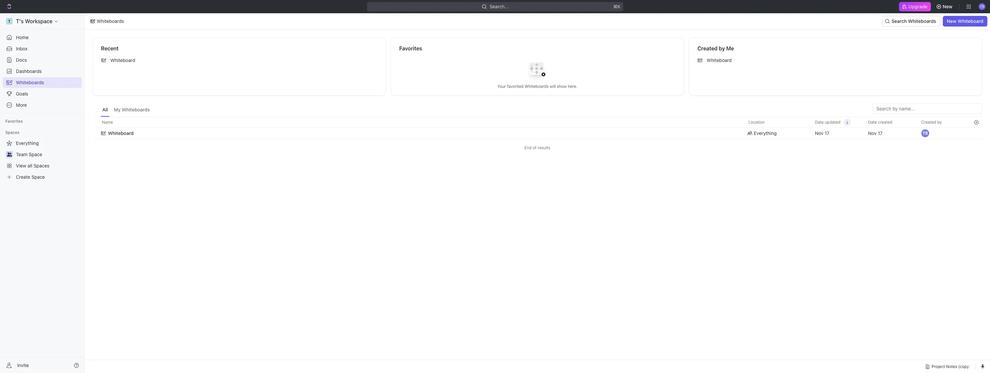 Task type: vqa. For each thing, say whether or not it's contained in the screenshot.
7th option from left
no



Task type: describe. For each thing, give the bounding box(es) containing it.
1 whiteboard link from the left
[[98, 55, 380, 66]]

docs link
[[3, 55, 82, 65]]

inbox link
[[3, 44, 82, 54]]

your favorited whiteboards will show here.
[[497, 84, 577, 89]]

date for date created
[[868, 120, 877, 125]]

2 nov from the left
[[868, 131, 877, 136]]

space for create space
[[31, 174, 45, 180]]

by for created by me
[[719, 46, 725, 52]]

view all spaces
[[16, 163, 49, 169]]

team
[[16, 152, 28, 158]]

view
[[16, 163, 26, 169]]

tyler black, , element
[[921, 130, 929, 138]]

1 17 from the left
[[825, 131, 830, 136]]

row containing whiteboard
[[93, 127, 982, 140]]

t
[[8, 19, 11, 24]]

more button
[[3, 100, 82, 111]]

new for new
[[943, 4, 953, 9]]

here.
[[568, 84, 577, 89]]

inbox
[[16, 46, 28, 52]]

tab list containing all
[[101, 104, 152, 117]]

home
[[16, 35, 29, 40]]

show
[[557, 84, 567, 89]]

1 vertical spatial spaces
[[34, 163, 49, 169]]

goals link
[[3, 89, 82, 99]]

t's
[[16, 18, 24, 24]]

date created
[[868, 120, 892, 125]]

goals
[[16, 91, 28, 97]]

space for team space
[[29, 152, 42, 158]]

end of results
[[525, 146, 550, 151]]

docs
[[16, 57, 27, 63]]

whiteboard down created by me
[[707, 57, 732, 63]]

your
[[497, 84, 506, 89]]

⌘k
[[613, 4, 620, 9]]

favorites button
[[3, 118, 26, 126]]

tb button
[[977, 1, 988, 12]]

1 horizontal spatial favorites
[[399, 46, 422, 52]]

end
[[525, 146, 532, 151]]

my
[[114, 107, 121, 113]]

location
[[749, 120, 765, 125]]

user group image
[[7, 153, 12, 157]]

search whiteboards
[[892, 18, 936, 24]]

date updated button
[[811, 117, 851, 128]]

workspace
[[25, 18, 52, 24]]

results
[[538, 146, 550, 151]]

create space link
[[3, 172, 80, 183]]

dashboards link
[[3, 66, 82, 77]]

team space link
[[16, 150, 80, 160]]

search
[[892, 18, 907, 24]]

whiteboard inside button
[[108, 131, 134, 136]]

recent
[[101, 46, 119, 52]]

whiteboard button
[[97, 127, 741, 140]]

view all spaces link
[[3, 161, 80, 171]]

t's workspace
[[16, 18, 52, 24]]

all
[[28, 163, 32, 169]]

2 whiteboard link from the left
[[695, 55, 977, 66]]

table containing whiteboard
[[93, 117, 982, 140]]



Task type: locate. For each thing, give the bounding box(es) containing it.
search whiteboards button
[[882, 16, 940, 27]]

0 horizontal spatial favorites
[[5, 119, 23, 124]]

new inside button
[[947, 18, 957, 24]]

upgrade link
[[899, 2, 931, 11]]

everything down location
[[754, 131, 777, 136]]

date left created
[[868, 120, 877, 125]]

invite
[[17, 363, 29, 369]]

tb up new whiteboard
[[980, 4, 984, 8]]

nov
[[815, 131, 824, 136], [868, 131, 877, 136]]

new up new whiteboard
[[943, 4, 953, 9]]

create
[[16, 174, 30, 180]]

whiteboards link
[[3, 77, 82, 88]]

new for new whiteboard
[[947, 18, 957, 24]]

cell
[[971, 128, 982, 140]]

whiteboards down upgrade
[[908, 18, 936, 24]]

1 horizontal spatial by
[[937, 120, 942, 125]]

0 vertical spatial everything
[[754, 131, 777, 136]]

nov down date created 'button'
[[868, 131, 877, 136]]

0 vertical spatial spaces
[[5, 130, 19, 135]]

1 date from the left
[[815, 120, 824, 125]]

date created button
[[864, 117, 896, 128]]

me
[[726, 46, 734, 52]]

1 row from the top
[[93, 117, 982, 128]]

new inside button
[[943, 4, 953, 9]]

everything link
[[3, 138, 80, 149]]

date inside button
[[815, 120, 824, 125]]

created left me
[[698, 46, 718, 52]]

space down view all spaces link
[[31, 174, 45, 180]]

1 horizontal spatial spaces
[[34, 163, 49, 169]]

tb
[[980, 4, 984, 8], [923, 131, 928, 136]]

new whiteboard button
[[943, 16, 988, 27]]

1 horizontal spatial everything
[[754, 131, 777, 136]]

1 horizontal spatial date
[[868, 120, 877, 125]]

whiteboard inside the new whiteboard button
[[958, 18, 984, 24]]

17 down date created 'button'
[[878, 131, 883, 136]]

tree containing everything
[[3, 138, 82, 183]]

cell inside row
[[971, 128, 982, 140]]

of
[[533, 146, 537, 151]]

1 horizontal spatial tb
[[980, 4, 984, 8]]

0 horizontal spatial whiteboard link
[[98, 55, 380, 66]]

1 vertical spatial created
[[921, 120, 936, 125]]

0 vertical spatial by
[[719, 46, 725, 52]]

1 vertical spatial everything
[[16, 141, 39, 146]]

1 vertical spatial tb
[[923, 131, 928, 136]]

tree
[[3, 138, 82, 183]]

Search by name... text field
[[877, 104, 978, 114]]

space
[[29, 152, 42, 158], [31, 174, 45, 180]]

0 vertical spatial created
[[698, 46, 718, 52]]

my whiteboards
[[114, 107, 150, 113]]

t's workspace, , element
[[6, 18, 13, 25]]

nov 17
[[815, 131, 830, 136], [868, 131, 883, 136]]

nov 17 down date created 'button'
[[868, 131, 883, 136]]

whiteboard
[[958, 18, 984, 24], [110, 57, 135, 63], [707, 57, 732, 63], [108, 131, 134, 136]]

nov 17 down date updated
[[815, 131, 830, 136]]

new down the new button
[[947, 18, 957, 24]]

by for created by
[[937, 120, 942, 125]]

date
[[815, 120, 824, 125], [868, 120, 877, 125]]

1 vertical spatial by
[[937, 120, 942, 125]]

2 nov 17 from the left
[[868, 131, 883, 136]]

1 nov 17 from the left
[[815, 131, 830, 136]]

1 vertical spatial new
[[947, 18, 957, 24]]

created for created by me
[[698, 46, 718, 52]]

1 vertical spatial space
[[31, 174, 45, 180]]

created by
[[921, 120, 942, 125]]

17
[[825, 131, 830, 136], [878, 131, 883, 136]]

whiteboards right my
[[122, 107, 150, 113]]

tree inside sidebar navigation
[[3, 138, 82, 183]]

date for date updated
[[815, 120, 824, 125]]

1 horizontal spatial 17
[[878, 131, 883, 136]]

2 date from the left
[[868, 120, 877, 125]]

dashboards
[[16, 68, 42, 74]]

updated
[[825, 120, 841, 125]]

0 horizontal spatial spaces
[[5, 130, 19, 135]]

0 horizontal spatial date
[[815, 120, 824, 125]]

whiteboards
[[97, 18, 124, 24], [908, 18, 936, 24], [16, 80, 44, 85], [525, 84, 549, 89], [122, 107, 150, 113]]

name
[[102, 120, 113, 125]]

created for created by
[[921, 120, 936, 125]]

whiteboards inside tab list
[[122, 107, 150, 113]]

new button
[[934, 1, 957, 12]]

whiteboard down the recent
[[110, 57, 135, 63]]

everything inside sidebar navigation
[[16, 141, 39, 146]]

date updated
[[815, 120, 841, 125]]

my whiteboards button
[[112, 104, 152, 117]]

whiteboards up the recent
[[97, 18, 124, 24]]

1 vertical spatial favorites
[[5, 119, 23, 124]]

whiteboards down dashboards at the left top of page
[[16, 80, 44, 85]]

row containing name
[[93, 117, 982, 128]]

by
[[719, 46, 725, 52], [937, 120, 942, 125]]

sidebar navigation
[[0, 13, 86, 374]]

tab list
[[101, 104, 152, 117]]

0 horizontal spatial nov 17
[[815, 131, 830, 136]]

1 horizontal spatial whiteboard link
[[695, 55, 977, 66]]

date inside 'button'
[[868, 120, 877, 125]]

created up tyler black, , element
[[921, 120, 936, 125]]

spaces up the create space link
[[34, 163, 49, 169]]

2 row from the top
[[93, 127, 982, 140]]

1 nov from the left
[[815, 131, 824, 136]]

team space
[[16, 152, 42, 158]]

1 horizontal spatial nov
[[868, 131, 877, 136]]

nov down date updated
[[815, 131, 824, 136]]

no favorited whiteboards image
[[524, 57, 551, 84]]

tb inside tyler black, , element
[[923, 131, 928, 136]]

0 horizontal spatial nov
[[815, 131, 824, 136]]

home link
[[3, 32, 82, 43]]

17 down date updated
[[825, 131, 830, 136]]

favorited
[[507, 84, 524, 89]]

whiteboards left the will
[[525, 84, 549, 89]]

0 horizontal spatial tb
[[923, 131, 928, 136]]

by inside row
[[937, 120, 942, 125]]

whiteboard down name
[[108, 131, 134, 136]]

more
[[16, 102, 27, 108]]

0 horizontal spatial everything
[[16, 141, 39, 146]]

by left me
[[719, 46, 725, 52]]

spaces down "favorites" button
[[5, 130, 19, 135]]

spaces
[[5, 130, 19, 135], [34, 163, 49, 169]]

0 vertical spatial favorites
[[399, 46, 422, 52]]

created
[[878, 120, 892, 125]]

0 vertical spatial new
[[943, 4, 953, 9]]

new whiteboard
[[947, 18, 984, 24]]

0 horizontal spatial by
[[719, 46, 725, 52]]

1 horizontal spatial created
[[921, 120, 936, 125]]

table
[[93, 117, 982, 140]]

everything
[[754, 131, 777, 136], [16, 141, 39, 146]]

will
[[550, 84, 556, 89]]

0 vertical spatial tb
[[980, 4, 984, 8]]

whiteboard link
[[98, 55, 380, 66], [695, 55, 977, 66]]

by down search by name... text box
[[937, 120, 942, 125]]

tb inside dropdown button
[[980, 4, 984, 8]]

upgrade
[[909, 4, 928, 9]]

0 horizontal spatial created
[[698, 46, 718, 52]]

everything up the team space
[[16, 141, 39, 146]]

1 horizontal spatial nov 17
[[868, 131, 883, 136]]

created by me
[[698, 46, 734, 52]]

all
[[102, 107, 108, 113]]

created
[[698, 46, 718, 52], [921, 120, 936, 125]]

0 vertical spatial space
[[29, 152, 42, 158]]

create space
[[16, 174, 45, 180]]

favorites inside button
[[5, 119, 23, 124]]

space up the view all spaces
[[29, 152, 42, 158]]

search...
[[490, 4, 509, 9]]

tb down created by
[[923, 131, 928, 136]]

favorites
[[399, 46, 422, 52], [5, 119, 23, 124]]

date left updated
[[815, 120, 824, 125]]

row
[[93, 117, 982, 128], [93, 127, 982, 140]]

2 17 from the left
[[878, 131, 883, 136]]

whiteboards inside sidebar navigation
[[16, 80, 44, 85]]

new
[[943, 4, 953, 9], [947, 18, 957, 24]]

0 horizontal spatial 17
[[825, 131, 830, 136]]

whiteboard down tb dropdown button
[[958, 18, 984, 24]]

all button
[[101, 104, 110, 117]]



